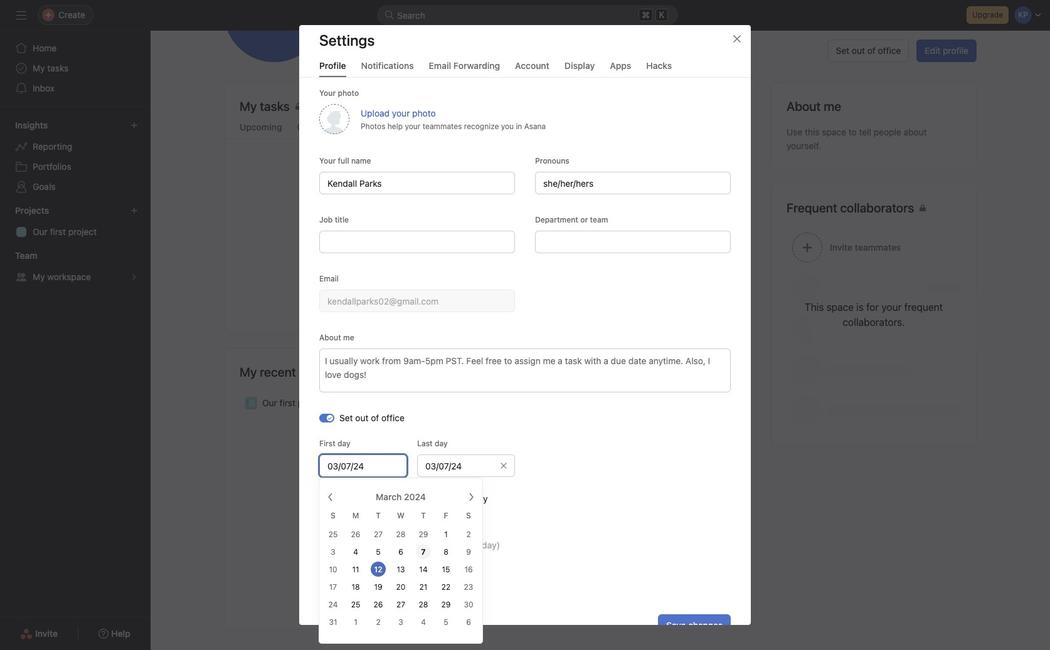 Task type: vqa. For each thing, say whether or not it's contained in the screenshot.
Invite corresponding to Invite
yes



Task type: describe. For each thing, give the bounding box(es) containing it.
0 vertical spatial your
[[392, 108, 410, 118]]

Optional text field
[[417, 455, 515, 477]]

space
[[822, 127, 846, 137]]

department or team
[[535, 215, 608, 225]]

preview
[[319, 522, 348, 531]]

0 vertical spatial 3
[[331, 548, 335, 557]]

upcoming
[[240, 122, 282, 132]]

2024
[[404, 492, 426, 502]]

1 vertical spatial 5
[[444, 618, 448, 627]]

1 vertical spatial 6
[[466, 618, 471, 627]]

kp
[[322, 540, 332, 549]]

1 vertical spatial 29
[[441, 600, 451, 610]]

0 horizontal spatial 27
[[374, 530, 383, 539]]

0 horizontal spatial 4
[[353, 548, 358, 557]]

2023
[[409, 584, 430, 595]]

my tasks
[[33, 63, 69, 73]]

job title
[[319, 215, 349, 225]]

1 vertical spatial our
[[262, 398, 277, 408]]

march 2024 button
[[368, 486, 447, 509]]

close image
[[732, 34, 742, 44]]

31
[[329, 618, 337, 627]]

your for your photo
[[319, 156, 336, 166]]

0 horizontal spatial set
[[339, 413, 353, 423]]

first inside "projects" element
[[50, 226, 66, 237]]

away
[[467, 494, 488, 504]]

11
[[352, 565, 359, 575]]

teammates
[[423, 121, 462, 131]]

type
[[341, 568, 357, 578]]

1 horizontal spatial 3
[[398, 618, 403, 627]]

9
[[466, 548, 471, 557]]

0 horizontal spatial 26
[[351, 530, 360, 539]]

first day
[[319, 439, 351, 449]]

17
[[329, 583, 337, 592]]

while
[[429, 494, 450, 504]]

1 vertical spatial 1
[[354, 618, 357, 627]]

day for first day
[[337, 439, 351, 449]]

22
[[441, 583, 451, 592]]

push
[[355, 494, 375, 504]]

edit
[[925, 45, 940, 56]]

people
[[874, 127, 901, 137]]

16
[[464, 565, 473, 575]]

upgrade button
[[967, 6, 1009, 24]]

completed button
[[365, 122, 410, 139]]

0 vertical spatial 1
[[444, 530, 448, 539]]

0 horizontal spatial 5
[[376, 548, 381, 557]]

email forwarding
[[429, 60, 500, 71]]

about me
[[787, 99, 841, 114]]

invite for invite type signed up on oct 23, 2023
[[319, 568, 339, 578]]

0 vertical spatial 28
[[396, 530, 406, 539]]

1 horizontal spatial 28
[[419, 600, 428, 610]]

tasks
[[47, 63, 69, 73]]

0 horizontal spatial 2
[[376, 618, 381, 627]]

recognize
[[464, 121, 499, 131]]

use
[[787, 127, 802, 137]]

14
[[419, 565, 428, 575]]

30
[[464, 600, 473, 610]]

clear date image
[[500, 462, 507, 470]]

last day
[[417, 439, 448, 449]]

23
[[464, 583, 473, 592]]

our first project inside "projects" element
[[33, 226, 97, 237]]

w
[[397, 511, 405, 521]]

name
[[351, 156, 371, 166]]

upload your photo button
[[361, 108, 436, 118]]

reporting
[[33, 141, 72, 152]]

23,
[[393, 584, 406, 595]]

I usually work from 9am-5pm PST. Feel free to assign me a task with a due date anytime. Also, I love dogs! text field
[[319, 349, 731, 393]]

apps
[[610, 60, 631, 71]]

time
[[411, 21, 428, 31]]

frequent collaborators
[[787, 201, 914, 215]]

our inside "projects" element
[[33, 226, 48, 237]]

my tasks link
[[240, 98, 735, 118]]

workspace
[[47, 272, 91, 282]]

forwarding
[[453, 60, 500, 71]]

1 horizontal spatial our first project
[[262, 398, 326, 408]]

apps button
[[610, 60, 631, 77]]

overdue (11) button
[[297, 122, 350, 139]]

my recent projects
[[240, 365, 345, 380]]

0 horizontal spatial office
[[381, 413, 404, 423]]

(11)
[[335, 122, 350, 132]]

job
[[319, 215, 333, 225]]

overdue
[[297, 122, 332, 132]]

set out of office inside button
[[836, 45, 901, 56]]

local
[[389, 21, 408, 31]]

last
[[417, 439, 433, 449]]

1 s from the left
[[331, 511, 336, 521]]

edit profile button
[[917, 40, 977, 62]]

full
[[338, 156, 349, 166]]

19
[[374, 583, 382, 592]]

send push notifications while i'm away
[[332, 494, 488, 504]]

(away
[[410, 540, 435, 550]]

or
[[580, 215, 588, 225]]

prominent image
[[385, 10, 395, 20]]

inbox
[[33, 83, 55, 93]]

project inside "projects" element
[[68, 226, 97, 237]]

1 vertical spatial out
[[355, 413, 368, 423]]

my tasks
[[240, 99, 290, 114]]

goals
[[33, 181, 56, 192]]

parks
[[372, 540, 395, 550]]

march
[[376, 492, 402, 502]]

your for settings
[[319, 88, 336, 98]]

15
[[442, 565, 450, 575]]

0 horizontal spatial 25
[[328, 530, 338, 539]]

me
[[343, 333, 354, 342]]

1 vertical spatial your
[[405, 121, 421, 131]]

display
[[564, 60, 595, 71]]

i'm
[[453, 494, 465, 504]]

kendall parks
[[339, 540, 395, 550]]

kendallparks02@gmail.com
[[448, 21, 559, 31]]

(away through today)
[[410, 540, 500, 550]]

out inside button
[[852, 45, 865, 56]]

set out of office button
[[828, 40, 909, 62]]

today)
[[472, 540, 500, 550]]

0 horizontal spatial photo
[[338, 88, 359, 98]]



Task type: locate. For each thing, give the bounding box(es) containing it.
2 day from the left
[[435, 439, 448, 449]]

portfolios link
[[8, 157, 143, 177]]

0 horizontal spatial set out of office
[[339, 413, 404, 423]]

notifications button
[[361, 60, 414, 77]]

1 vertical spatial your
[[319, 156, 336, 166]]

project up 'teams' element
[[68, 226, 97, 237]]

28 down w
[[396, 530, 406, 539]]

29 up (away
[[419, 530, 428, 539]]

upgrade
[[972, 10, 1003, 19]]

use this space to tell people about yourself.
[[787, 127, 927, 151]]

4 up 11 at the left of the page
[[353, 548, 358, 557]]

t
[[376, 511, 381, 521], [421, 511, 426, 521]]

1 vertical spatial 26
[[374, 600, 383, 610]]

in
[[516, 121, 522, 131]]

day right last
[[435, 439, 448, 449]]

upload your photo photos help your teammates recognize you in asana
[[361, 108, 546, 131]]

1 horizontal spatial day
[[435, 439, 448, 449]]

0 horizontal spatial our first project link
[[8, 222, 143, 242]]

1
[[444, 530, 448, 539], [354, 618, 357, 627]]

12
[[374, 565, 382, 575]]

my inside my tasks link
[[33, 63, 45, 73]]

about me
[[319, 333, 354, 342]]

0 horizontal spatial project
[[68, 226, 97, 237]]

0 vertical spatial first
[[50, 226, 66, 237]]

my tasks link
[[8, 58, 143, 78]]

first
[[50, 226, 66, 237], [280, 398, 295, 408]]

my inside 'my workspace' link
[[33, 272, 45, 282]]

28 down 2023
[[419, 600, 428, 610]]

your left the full
[[319, 156, 336, 166]]

2 t from the left
[[421, 511, 426, 521]]

my up the list 'icon' at the left of the page
[[240, 365, 257, 380]]

our first project
[[33, 226, 97, 237], [262, 398, 326, 408]]

first
[[319, 439, 335, 449]]

1 vertical spatial invite
[[35, 629, 58, 639]]

1 horizontal spatial s
[[466, 511, 471, 521]]

0 vertical spatial set
[[836, 45, 849, 56]]

0 horizontal spatial first
[[50, 226, 66, 237]]

k
[[659, 10, 664, 20]]

1 vertical spatial 4
[[421, 618, 426, 627]]

t down march
[[376, 511, 381, 521]]

settings
[[319, 31, 375, 49]]

project up set out of office switch at the bottom of the page
[[298, 398, 326, 408]]

25 up kp
[[328, 530, 338, 539]]

1 vertical spatial 3
[[398, 618, 403, 627]]

insights
[[15, 120, 48, 130]]

first up 'teams' element
[[50, 226, 66, 237]]

3 down the 23, at bottom left
[[398, 618, 403, 627]]

day for last day
[[435, 439, 448, 449]]

1 horizontal spatial our
[[262, 398, 277, 408]]

26 up kendall
[[351, 530, 360, 539]]

28
[[396, 530, 406, 539], [419, 600, 428, 610]]

1 horizontal spatial project
[[298, 398, 326, 408]]

signed
[[319, 584, 348, 595]]

my for my workspace
[[33, 272, 45, 282]]

27 up parks
[[374, 530, 383, 539]]

0 vertical spatial 27
[[374, 530, 383, 539]]

hacks
[[646, 60, 672, 71]]

1 vertical spatial email
[[319, 274, 339, 284]]

0 vertical spatial 6
[[398, 548, 403, 557]]

1 horizontal spatial of
[[867, 45, 876, 56]]

5 down 22
[[444, 618, 448, 627]]

0 horizontal spatial our
[[33, 226, 48, 237]]

email up about
[[319, 274, 339, 284]]

photo inside upload your photo photos help your teammates recognize you in asana
[[412, 108, 436, 118]]

2 s from the left
[[466, 511, 471, 521]]

photo up teammates
[[412, 108, 436, 118]]

your full name
[[319, 156, 371, 166]]

1 vertical spatial 2
[[376, 618, 381, 627]]

2 vertical spatial my
[[240, 365, 257, 380]]

1 vertical spatial photo
[[412, 108, 436, 118]]

hide sidebar image
[[16, 10, 26, 20]]

1 horizontal spatial first
[[280, 398, 295, 408]]

4 down 2023
[[421, 618, 426, 627]]

help
[[388, 121, 403, 131]]

0 vertical spatial 25
[[328, 530, 338, 539]]

account button
[[515, 60, 549, 77]]

0 vertical spatial email
[[429, 60, 451, 71]]

upcoming button
[[240, 122, 282, 139]]

to
[[849, 127, 857, 137]]

projects element
[[0, 199, 151, 245]]

2:14pm local time
[[357, 21, 428, 31]]

2
[[466, 530, 471, 539], [376, 618, 381, 627]]

1 horizontal spatial our first project link
[[225, 391, 750, 415]]

Send push notifications while I'm away checkbox
[[319, 496, 327, 503]]

upload
[[361, 108, 390, 118]]

26
[[351, 530, 360, 539], [374, 600, 383, 610]]

about
[[319, 333, 341, 342]]

insights element
[[0, 114, 151, 199]]

0 horizontal spatial 6
[[398, 548, 403, 557]]

0 horizontal spatial invite
[[35, 629, 58, 639]]

1 vertical spatial office
[[381, 413, 404, 423]]

0 horizontal spatial of
[[371, 413, 379, 423]]

pronouns
[[535, 156, 569, 166]]

0 vertical spatial photo
[[338, 88, 359, 98]]

your up help
[[392, 108, 410, 118]]

⌘
[[642, 9, 650, 20]]

1 vertical spatial 27
[[396, 600, 405, 610]]

march 2024
[[376, 492, 426, 502]]

1 vertical spatial first
[[280, 398, 295, 408]]

1 horizontal spatial 1
[[444, 530, 448, 539]]

up
[[350, 584, 361, 595]]

0 vertical spatial 2
[[466, 530, 471, 539]]

1 horizontal spatial 4
[[421, 618, 426, 627]]

first down my recent projects
[[280, 398, 295, 408]]

day right the first
[[337, 439, 351, 449]]

kendallparks02@gmail.com link
[[448, 19, 559, 33]]

1 day from the left
[[337, 439, 351, 449]]

your
[[392, 108, 410, 118], [405, 121, 421, 131]]

0 horizontal spatial t
[[376, 511, 381, 521]]

next month image
[[466, 492, 476, 502]]

t down 2024
[[421, 511, 426, 521]]

6 up 13
[[398, 548, 403, 557]]

1 right 31
[[354, 618, 357, 627]]

0 vertical spatial my
[[33, 63, 45, 73]]

0 vertical spatial our
[[33, 226, 48, 237]]

20
[[396, 583, 405, 592]]

photo down "profile" button
[[338, 88, 359, 98]]

1 t from the left
[[376, 511, 381, 521]]

s up preview
[[331, 511, 336, 521]]

21
[[419, 583, 427, 592]]

recent projects
[[260, 365, 345, 380]]

25
[[328, 530, 338, 539], [351, 600, 360, 610]]

teams element
[[0, 245, 151, 290]]

0 vertical spatial 26
[[351, 530, 360, 539]]

1 horizontal spatial t
[[421, 511, 426, 521]]

profile
[[319, 60, 346, 71]]

invite inside the invite type signed up on oct 23, 2023
[[319, 568, 339, 578]]

our down goals
[[33, 226, 48, 237]]

about
[[904, 127, 927, 137]]

0 vertical spatial our first project
[[33, 226, 97, 237]]

send
[[332, 494, 353, 504]]

0 horizontal spatial 29
[[419, 530, 428, 539]]

3 up 10
[[331, 548, 335, 557]]

0 horizontal spatial day
[[337, 439, 351, 449]]

Third-person pronouns (e.g. she/her/hers) text field
[[535, 172, 731, 194]]

1 horizontal spatial invite
[[319, 568, 339, 578]]

our first project down my recent projects
[[262, 398, 326, 408]]

global element
[[0, 31, 151, 106]]

set inside button
[[836, 45, 849, 56]]

0 vertical spatial our first project link
[[8, 222, 143, 242]]

this
[[805, 127, 820, 137]]

day
[[337, 439, 351, 449], [435, 439, 448, 449]]

set out of office switch
[[319, 414, 334, 422]]

1 vertical spatial set out of office
[[339, 413, 404, 423]]

2 down oct
[[376, 618, 381, 627]]

1 horizontal spatial 27
[[396, 600, 405, 610]]

my for my tasks
[[33, 63, 45, 73]]

my left workspace
[[33, 272, 45, 282]]

on
[[363, 584, 374, 595]]

0 vertical spatial out
[[852, 45, 865, 56]]

1 vertical spatial 25
[[351, 600, 360, 610]]

list image
[[247, 400, 255, 407]]

26 down oct
[[374, 600, 383, 610]]

1 vertical spatial our first project link
[[225, 391, 750, 415]]

department
[[535, 215, 578, 225]]

your right help
[[405, 121, 421, 131]]

1 your from the top
[[319, 88, 336, 98]]

0 vertical spatial set out of office
[[836, 45, 901, 56]]

email for email
[[319, 274, 339, 284]]

0 horizontal spatial s
[[331, 511, 336, 521]]

reporting link
[[8, 137, 143, 157]]

3
[[331, 548, 335, 557], [398, 618, 403, 627]]

invite inside button
[[35, 629, 58, 639]]

6 down 30
[[466, 618, 471, 627]]

of inside button
[[867, 45, 876, 56]]

1 horizontal spatial 26
[[374, 600, 383, 610]]

our
[[33, 226, 48, 237], [262, 398, 277, 408]]

0 vertical spatial your
[[319, 88, 336, 98]]

my left tasks
[[33, 63, 45, 73]]

photos
[[361, 121, 385, 131]]

None text field
[[319, 172, 515, 194], [319, 231, 515, 253], [319, 172, 515, 194], [319, 231, 515, 253]]

2 your from the top
[[319, 156, 336, 166]]

4
[[353, 548, 358, 557], [421, 618, 426, 627]]

0 vertical spatial invite
[[319, 568, 339, 578]]

team
[[590, 215, 608, 225]]

f
[[444, 511, 448, 521]]

1 vertical spatial project
[[298, 398, 326, 408]]

s
[[331, 511, 336, 521], [466, 511, 471, 521]]

0 horizontal spatial 3
[[331, 548, 335, 557]]

0 vertical spatial 29
[[419, 530, 428, 539]]

1 horizontal spatial 29
[[441, 600, 451, 610]]

24
[[328, 600, 338, 610]]

1 vertical spatial set
[[339, 413, 353, 423]]

1 horizontal spatial out
[[852, 45, 865, 56]]

our first project link inside "projects" element
[[8, 222, 143, 242]]

1 horizontal spatial photo
[[412, 108, 436, 118]]

5 up 12
[[376, 548, 381, 557]]

0 horizontal spatial 28
[[396, 530, 406, 539]]

office
[[878, 45, 901, 56], [381, 413, 404, 423]]

0 horizontal spatial our first project
[[33, 226, 97, 237]]

0 vertical spatial 5
[[376, 548, 381, 557]]

project
[[68, 226, 97, 237], [298, 398, 326, 408]]

1 horizontal spatial email
[[429, 60, 451, 71]]

1 horizontal spatial 2
[[466, 530, 471, 539]]

of left 'edit'
[[867, 45, 876, 56]]

1 horizontal spatial 5
[[444, 618, 448, 627]]

email for email forwarding
[[429, 60, 451, 71]]

account
[[515, 60, 549, 71]]

my for my recent projects
[[240, 365, 257, 380]]

0 horizontal spatial out
[[355, 413, 368, 423]]

2 up (away through today) on the bottom left of the page
[[466, 530, 471, 539]]

previous month image
[[326, 492, 336, 502]]

29
[[419, 530, 428, 539], [441, 600, 451, 610]]

email inside button
[[429, 60, 451, 71]]

kendall
[[339, 540, 370, 550]]

of right set out of office switch at the bottom of the page
[[371, 413, 379, 423]]

1 horizontal spatial 25
[[351, 600, 360, 610]]

invite
[[319, 568, 339, 578], [35, 629, 58, 639]]

27
[[374, 530, 383, 539], [396, 600, 405, 610]]

8
[[444, 548, 448, 557]]

27 down the 23, at bottom left
[[396, 600, 405, 610]]

upload new photo image
[[319, 104, 349, 134]]

0 vertical spatial 4
[[353, 548, 358, 557]]

your
[[319, 88, 336, 98], [319, 156, 336, 166]]

photo
[[338, 88, 359, 98], [412, 108, 436, 118]]

1 vertical spatial of
[[371, 413, 379, 423]]

1 vertical spatial our first project
[[262, 398, 326, 408]]

1 horizontal spatial set
[[836, 45, 849, 56]]

1 horizontal spatial office
[[878, 45, 901, 56]]

email
[[429, 60, 451, 71], [319, 274, 339, 284]]

0 vertical spatial of
[[867, 45, 876, 56]]

25 down up
[[351, 600, 360, 610]]

None text field
[[535, 231, 731, 253], [319, 290, 515, 312], [319, 455, 407, 477], [535, 231, 731, 253], [319, 290, 515, 312], [319, 455, 407, 477]]

your down "profile" button
[[319, 88, 336, 98]]

office inside button
[[878, 45, 901, 56]]

invite for invite
[[35, 629, 58, 639]]

s down next month icon on the bottom left of the page
[[466, 511, 471, 521]]

of
[[867, 45, 876, 56], [371, 413, 379, 423]]

title
[[335, 215, 349, 225]]

my workspace
[[33, 272, 91, 282]]

email left forwarding
[[429, 60, 451, 71]]

our right the list 'icon' at the left of the page
[[262, 398, 277, 408]]

our first project up 'teams' element
[[33, 226, 97, 237]]

29 down 22
[[441, 600, 451, 610]]

1 horizontal spatial 6
[[466, 618, 471, 627]]

18
[[352, 583, 360, 592]]

0 horizontal spatial 1
[[354, 618, 357, 627]]

1 up through
[[444, 530, 448, 539]]

1 horizontal spatial set out of office
[[836, 45, 901, 56]]



